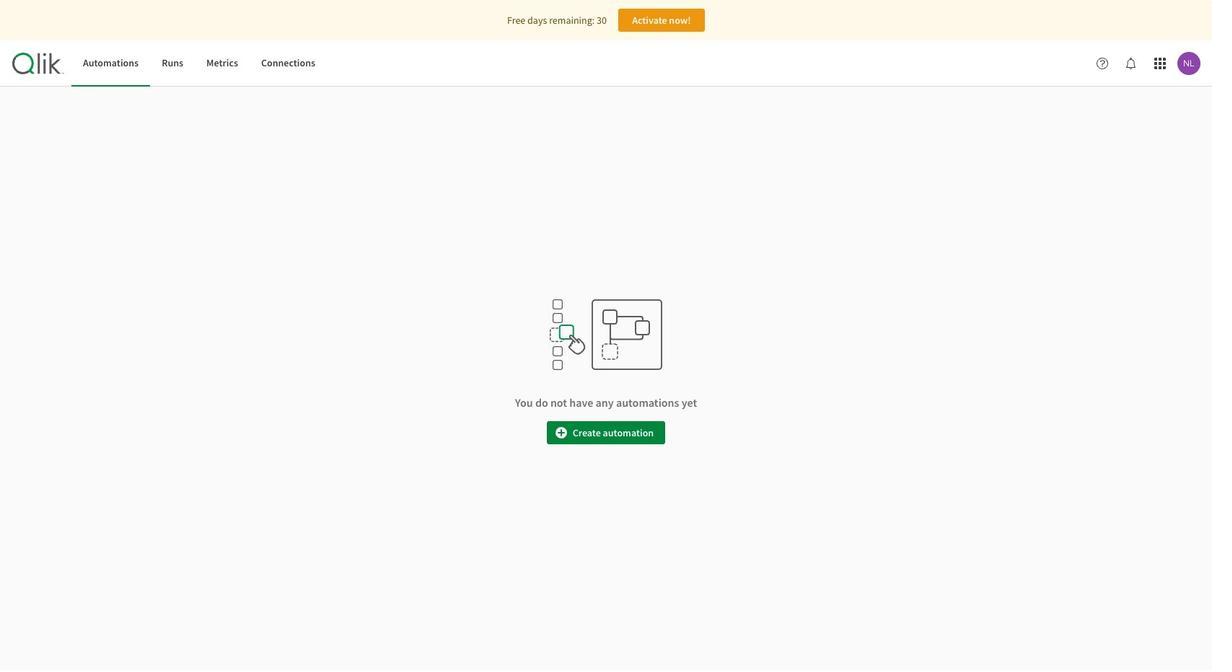 Task type: locate. For each thing, give the bounding box(es) containing it.
tab list
[[71, 40, 327, 87]]



Task type: vqa. For each thing, say whether or not it's contained in the screenshot.
NOAH LOTT Icon
yes



Task type: describe. For each thing, give the bounding box(es) containing it.
noah lott image
[[1178, 52, 1201, 75]]



